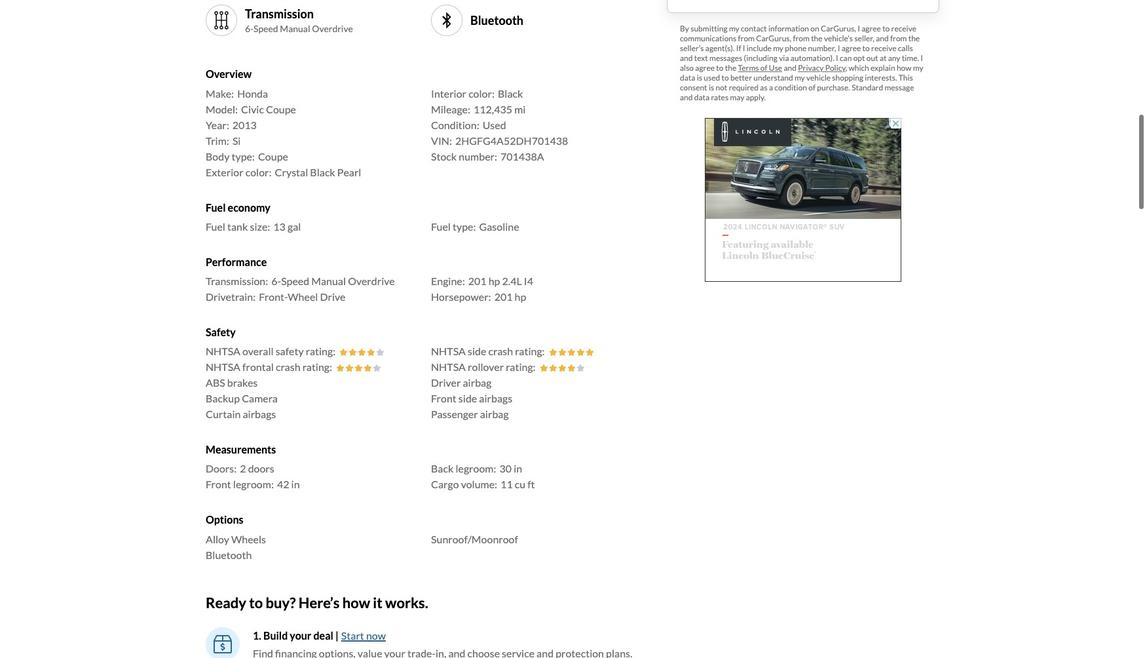 Task type: locate. For each thing, give the bounding box(es) containing it.
0 vertical spatial 6-
[[245, 23, 254, 34]]

nhtsa frontal crash rating:
[[206, 361, 332, 373]]

1 vertical spatial airbags
[[243, 408, 276, 420]]

and
[[877, 33, 889, 43], [680, 53, 693, 63], [784, 63, 797, 73], [680, 92, 693, 102]]

transmission 6-speed manual overdrive
[[245, 6, 353, 34]]

vehicle's
[[825, 33, 854, 43]]

cargurus, right on
[[821, 23, 857, 33]]

your
[[290, 629, 312, 642]]

rates
[[712, 92, 729, 102]]

0 horizontal spatial bluetooth
[[206, 548, 252, 561]]

airbags inside 'driver airbag front side airbags passenger airbag'
[[479, 392, 513, 405]]

1 vertical spatial side
[[459, 392, 477, 405]]

6- for transmission
[[245, 23, 254, 34]]

30
[[500, 462, 512, 475]]

is left "used"
[[697, 73, 703, 82]]

from up any
[[891, 33, 908, 43]]

data down text
[[680, 73, 696, 82]]

front down driver at left
[[431, 392, 457, 405]]

crash
[[489, 345, 513, 357], [276, 361, 301, 373]]

which
[[849, 63, 870, 73]]

and right seller,
[[877, 33, 889, 43]]

interior color: black mileage: 112,435 mi condition: used vin: 2hgfg4a52dh701438 stock number: 701438a
[[431, 87, 569, 162]]

at
[[880, 53, 887, 63]]

used
[[483, 118, 507, 131]]

understand
[[754, 73, 794, 82]]

1 vertical spatial manual
[[312, 275, 346, 287]]

2
[[240, 462, 246, 475]]

manual
[[280, 23, 310, 34], [312, 275, 346, 287]]

1 vertical spatial front
[[206, 478, 231, 491]]

1 horizontal spatial crash
[[489, 345, 513, 357]]

the up automation).
[[812, 33, 823, 43]]

black up mi
[[498, 87, 523, 99]]

i right the number,
[[838, 43, 841, 53]]

type: down si
[[232, 150, 255, 162]]

2 horizontal spatial from
[[891, 33, 908, 43]]

speed inside the transmission: 6-speed manual overdrive drivetrain: front-wheel drive
[[281, 275, 310, 287]]

the left terms
[[726, 63, 737, 73]]

policy
[[826, 63, 846, 73]]

0 vertical spatial airbag
[[463, 376, 492, 389]]

6- up the front-
[[272, 275, 281, 287]]

information
[[769, 23, 810, 33]]

0 horizontal spatial crash
[[276, 361, 301, 373]]

0 horizontal spatial hp
[[489, 275, 500, 287]]

1 horizontal spatial is
[[709, 82, 715, 92]]

nhtsa for nhtsa frontal crash rating:
[[206, 361, 241, 373]]

receive up calls on the right of the page
[[892, 23, 917, 33]]

0 vertical spatial speed
[[254, 23, 278, 34]]

to down the agent(s).
[[717, 63, 724, 73]]

shopping
[[833, 73, 864, 82]]

hp down the i4
[[515, 290, 527, 303]]

6- right transmission image
[[245, 23, 254, 34]]

nhtsa overall safety rating:
[[206, 345, 336, 357]]

black left pearl at the left of page
[[310, 166, 335, 178]]

transmission: 6-speed manual overdrive drivetrain: front-wheel drive
[[206, 275, 395, 303]]

on
[[811, 23, 820, 33]]

0 horizontal spatial is
[[697, 73, 703, 82]]

0 vertical spatial agree
[[862, 23, 882, 33]]

bluetooth right bluetooth icon
[[471, 13, 524, 28]]

in right 30 on the left of page
[[514, 462, 523, 475]]

how left it
[[343, 594, 370, 611]]

agree up out
[[862, 23, 882, 33]]

coupe right civic
[[266, 103, 296, 115]]

1 horizontal spatial from
[[793, 33, 810, 43]]

is left the not
[[709, 82, 715, 92]]

0 vertical spatial legroom:
[[456, 462, 497, 475]]

701438a
[[501, 150, 545, 162]]

1 horizontal spatial manual
[[312, 275, 346, 287]]

black inside interior color: black mileage: 112,435 mi condition: used vin: 2hgfg4a52dh701438 stock number: 701438a
[[498, 87, 523, 99]]

to
[[883, 23, 890, 33], [863, 43, 870, 53], [717, 63, 724, 73], [722, 73, 729, 82], [249, 594, 263, 611]]

0 horizontal spatial legroom:
[[233, 478, 274, 491]]

1 horizontal spatial black
[[498, 87, 523, 99]]

fuel left economy
[[206, 201, 226, 213]]

receive up explain
[[872, 43, 897, 53]]

0 horizontal spatial how
[[343, 594, 370, 611]]

communications
[[680, 33, 737, 43]]

rating: right safety
[[306, 345, 336, 357]]

fuel for fuel economy
[[206, 201, 226, 213]]

1 horizontal spatial airbags
[[479, 392, 513, 405]]

manual inside transmission 6-speed manual overdrive
[[280, 23, 310, 34]]

terms
[[738, 63, 759, 73]]

fuel left tank
[[206, 220, 225, 233]]

agree right also
[[696, 63, 715, 73]]

0 horizontal spatial color:
[[246, 166, 272, 178]]

legroom: down the "doors"
[[233, 478, 274, 491]]

airbags inside abs brakes backup camera curtain airbags
[[243, 408, 276, 420]]

camera
[[242, 392, 278, 405]]

how down calls on the right of the page
[[897, 63, 912, 73]]

0 horizontal spatial of
[[761, 63, 768, 73]]

0 horizontal spatial 201
[[469, 275, 487, 287]]

options
[[206, 514, 244, 526]]

6- inside transmission 6-speed manual overdrive
[[245, 23, 254, 34]]

in inside 'back legroom: 30 in cargo volume: 11 cu ft'
[[514, 462, 523, 475]]

front
[[431, 392, 457, 405], [206, 478, 231, 491]]

privacy policy link
[[799, 63, 846, 73]]

0 vertical spatial type:
[[232, 150, 255, 162]]

2 from from the left
[[793, 33, 810, 43]]

to right "used"
[[722, 73, 729, 82]]

and down also
[[680, 92, 693, 102]]

of down privacy
[[809, 82, 816, 92]]

fuel type: gasoline
[[431, 220, 520, 233]]

0 vertical spatial airbags
[[479, 392, 513, 405]]

mileage:
[[431, 103, 471, 115]]

how
[[897, 63, 912, 73], [343, 594, 370, 611]]

1 vertical spatial overdrive
[[348, 275, 395, 287]]

coupe up the crystal
[[258, 150, 288, 162]]

1 horizontal spatial color:
[[469, 87, 495, 99]]

1 vertical spatial agree
[[842, 43, 862, 53]]

advertisement element
[[705, 118, 902, 282]]

0 horizontal spatial 6-
[[245, 23, 254, 34]]

1 vertical spatial speed
[[281, 275, 310, 287]]

buy?
[[266, 594, 296, 611]]

0 horizontal spatial from
[[738, 33, 755, 43]]

0 vertical spatial color:
[[469, 87, 495, 99]]

side up nhtsa rollover rating:
[[468, 345, 487, 357]]

0 vertical spatial front
[[431, 392, 457, 405]]

driver airbag front side airbags passenger airbag
[[431, 376, 513, 420]]

type: left gasoline
[[453, 220, 476, 233]]

purchase.
[[818, 82, 851, 92]]

1 horizontal spatial hp
[[515, 290, 527, 303]]

1 horizontal spatial speed
[[281, 275, 310, 287]]

1 vertical spatial hp
[[515, 290, 527, 303]]

2013
[[233, 118, 257, 131]]

my
[[730, 23, 740, 33], [774, 43, 784, 53], [914, 63, 924, 73], [795, 73, 806, 82]]

manual for transmission:
[[312, 275, 346, 287]]

0 horizontal spatial front
[[206, 478, 231, 491]]

manual for transmission
[[280, 23, 310, 34]]

1 vertical spatial 6-
[[272, 275, 281, 287]]

1 vertical spatial legroom:
[[233, 478, 274, 491]]

0 vertical spatial manual
[[280, 23, 310, 34]]

and left text
[[680, 53, 693, 63]]

volume:
[[461, 478, 498, 491]]

my down calls on the right of the page
[[914, 63, 924, 73]]

0 horizontal spatial cargurus,
[[757, 33, 792, 43]]

bluetooth down alloy
[[206, 548, 252, 561]]

rating: down safety
[[303, 361, 332, 373]]

measurements
[[206, 443, 276, 456]]

from left on
[[793, 33, 810, 43]]

1 horizontal spatial in
[[514, 462, 523, 475]]

1 horizontal spatial type:
[[453, 220, 476, 233]]

0 horizontal spatial manual
[[280, 23, 310, 34]]

crash down safety
[[276, 361, 301, 373]]

submitting
[[691, 23, 728, 33]]

1 vertical spatial data
[[695, 92, 710, 102]]

bluetooth inside "alloy wheels bluetooth"
[[206, 548, 252, 561]]

color: inside make: honda model: civic coupe year: 2013 trim: si body type: coupe exterior color: crystal black pearl
[[246, 166, 272, 178]]

my left vehicle
[[795, 73, 806, 82]]

2 vertical spatial agree
[[696, 63, 715, 73]]

0 vertical spatial overdrive
[[312, 23, 353, 34]]

,
[[846, 63, 848, 73]]

back legroom: 30 in cargo volume: 11 cu ft
[[431, 462, 535, 491]]

0 vertical spatial coupe
[[266, 103, 296, 115]]

legroom:
[[456, 462, 497, 475], [233, 478, 274, 491]]

1 horizontal spatial 201
[[495, 290, 513, 303]]

hp
[[489, 275, 500, 287], [515, 290, 527, 303]]

1 horizontal spatial how
[[897, 63, 912, 73]]

curtain
[[206, 408, 241, 420]]

1 vertical spatial receive
[[872, 43, 897, 53]]

manual down transmission at the left of the page
[[280, 23, 310, 34]]

used
[[704, 73, 721, 82]]

front inside 'driver airbag front side airbags passenger airbag'
[[431, 392, 457, 405]]

1 from from the left
[[738, 33, 755, 43]]

1 vertical spatial in
[[291, 478, 300, 491]]

gal
[[288, 220, 301, 233]]

crash up rollover
[[489, 345, 513, 357]]

1 vertical spatial crash
[[276, 361, 301, 373]]

wheel
[[288, 290, 318, 303]]

crash for side
[[489, 345, 513, 357]]

1 horizontal spatial 6-
[[272, 275, 281, 287]]

in right 42
[[291, 478, 300, 491]]

cargurus, up via
[[757, 33, 792, 43]]

speed inside transmission 6-speed manual overdrive
[[254, 23, 278, 34]]

airbags down camera
[[243, 408, 276, 420]]

manual up drive
[[312, 275, 346, 287]]

1 vertical spatial type:
[[453, 220, 476, 233]]

agree up ,
[[842, 43, 862, 53]]

not
[[716, 82, 728, 92]]

bluetooth image
[[437, 10, 458, 31]]

cargurus,
[[821, 23, 857, 33], [757, 33, 792, 43]]

rating: up nhtsa rollover rating:
[[515, 345, 545, 357]]

0 vertical spatial hp
[[489, 275, 500, 287]]

side
[[468, 345, 487, 357], [459, 392, 477, 405]]

rollover
[[468, 361, 504, 373]]

of left use
[[761, 63, 768, 73]]

the up time.
[[909, 33, 921, 43]]

time.
[[903, 53, 920, 63]]

data left rates
[[695, 92, 710, 102]]

1 horizontal spatial front
[[431, 392, 457, 405]]

overdrive inside transmission 6-speed manual overdrive
[[312, 23, 353, 34]]

transmission
[[245, 6, 314, 21]]

0 vertical spatial black
[[498, 87, 523, 99]]

the
[[812, 33, 823, 43], [909, 33, 921, 43], [726, 63, 737, 73]]

i right vehicle's
[[858, 23, 861, 33]]

201 up horsepower:
[[469, 275, 487, 287]]

1 horizontal spatial agree
[[842, 43, 862, 53]]

gasoline
[[480, 220, 520, 233]]

airbags down rollover
[[479, 392, 513, 405]]

201 down 2.4l
[[495, 290, 513, 303]]

civic
[[241, 103, 264, 115]]

rating: for nhtsa side crash rating:
[[515, 345, 545, 357]]

it
[[373, 594, 383, 611]]

0 vertical spatial how
[[897, 63, 912, 73]]

frontal
[[243, 361, 274, 373]]

fuel up engine:
[[431, 220, 451, 233]]

1 vertical spatial bluetooth
[[206, 548, 252, 561]]

0 horizontal spatial black
[[310, 166, 335, 178]]

manual inside the transmission: 6-speed manual overdrive drivetrain: front-wheel drive
[[312, 275, 346, 287]]

color: left the crystal
[[246, 166, 272, 178]]

black inside make: honda model: civic coupe year: 2013 trim: si body type: coupe exterior color: crystal black pearl
[[310, 166, 335, 178]]

2 horizontal spatial the
[[909, 33, 921, 43]]

from up (including
[[738, 33, 755, 43]]

include
[[747, 43, 772, 53]]

1 vertical spatial how
[[343, 594, 370, 611]]

nhtsa
[[206, 345, 241, 357], [431, 345, 466, 357], [206, 361, 241, 373], [431, 361, 466, 373]]

airbag down nhtsa rollover rating:
[[463, 376, 492, 389]]

speed down transmission at the left of the page
[[254, 23, 278, 34]]

crash for frontal
[[276, 361, 301, 373]]

0 horizontal spatial type:
[[232, 150, 255, 162]]

0 horizontal spatial speed
[[254, 23, 278, 34]]

color: inside interior color: black mileage: 112,435 mi condition: used vin: 2hgfg4a52dh701438 stock number: 701438a
[[469, 87, 495, 99]]

alloy wheels bluetooth
[[206, 533, 266, 561]]

0 vertical spatial data
[[680, 73, 696, 82]]

apply.
[[746, 92, 766, 102]]

color: up the 112,435
[[469, 87, 495, 99]]

1 horizontal spatial of
[[809, 82, 816, 92]]

1 vertical spatial black
[[310, 166, 335, 178]]

airbag right passenger
[[480, 408, 509, 420]]

in
[[514, 462, 523, 475], [291, 478, 300, 491]]

i right if
[[743, 43, 746, 53]]

0 vertical spatial crash
[[489, 345, 513, 357]]

front down the doors:
[[206, 478, 231, 491]]

1 vertical spatial color:
[[246, 166, 272, 178]]

201
[[469, 275, 487, 287], [495, 290, 513, 303]]

type: inside make: honda model: civic coupe year: 2013 trim: si body type: coupe exterior color: crystal black pearl
[[232, 150, 255, 162]]

hp left 2.4l
[[489, 275, 500, 287]]

airbags
[[479, 392, 513, 405], [243, 408, 276, 420]]

speed up wheel
[[281, 275, 310, 287]]

may
[[731, 92, 745, 102]]

1 horizontal spatial bluetooth
[[471, 13, 524, 28]]

legroom: inside doors: 2 doors front legroom: 42 in
[[233, 478, 274, 491]]

legroom: up volume:
[[456, 462, 497, 475]]

black
[[498, 87, 523, 99], [310, 166, 335, 178]]

interests.
[[866, 73, 898, 82]]

exterior
[[206, 166, 244, 178]]

rating: right rollover
[[506, 361, 536, 373]]

1 horizontal spatial legroom:
[[456, 462, 497, 475]]

overdrive inside the transmission: 6-speed manual overdrive drivetrain: front-wheel drive
[[348, 275, 395, 287]]

my left phone
[[774, 43, 784, 53]]

0 horizontal spatial airbags
[[243, 408, 276, 420]]

0 horizontal spatial in
[[291, 478, 300, 491]]

honda
[[237, 87, 268, 99]]

0 vertical spatial in
[[514, 462, 523, 475]]

and inside , which explain how my data is used to better understand my vehicle shopping interests. this consent is not required as a condition of purchase. standard message and data rates may apply.
[[680, 92, 693, 102]]

6- inside the transmission: 6-speed manual overdrive drivetrain: front-wheel drive
[[272, 275, 281, 287]]

nhtsa for nhtsa overall safety rating:
[[206, 345, 241, 357]]

1 vertical spatial of
[[809, 82, 816, 92]]

nhtsa for nhtsa side crash rating:
[[431, 345, 466, 357]]

side up passenger
[[459, 392, 477, 405]]

messages
[[710, 53, 743, 63]]



Task type: describe. For each thing, give the bounding box(es) containing it.
my left contact
[[730, 23, 740, 33]]

to inside , which explain how my data is used to better understand my vehicle shopping interests. this consent is not required as a condition of purchase. standard message and data rates may apply.
[[722, 73, 729, 82]]

brakes
[[227, 376, 258, 389]]

fuel tank size: 13 gal
[[206, 220, 301, 233]]

1 horizontal spatial the
[[812, 33, 823, 43]]

consent
[[680, 82, 708, 92]]

overall
[[243, 345, 274, 357]]

horsepower:
[[431, 290, 491, 303]]

crystal
[[275, 166, 308, 178]]

by
[[680, 23, 690, 33]]

0 vertical spatial side
[[468, 345, 487, 357]]

(including
[[744, 53, 778, 63]]

nhtsa rollover rating:
[[431, 361, 536, 373]]

1 vertical spatial 201
[[495, 290, 513, 303]]

transmission image
[[211, 10, 232, 31]]

0 horizontal spatial the
[[726, 63, 737, 73]]

by submitting my contact information on cargurus, i agree to receive communications from cargurus, from the vehicle's seller, and from the seller's agent(s). if i include my phone number, i agree to receive calls and text messages (including via automation). i can opt out at any time. i also agree to the
[[680, 23, 924, 73]]

1.
[[253, 629, 261, 642]]

i right time.
[[921, 53, 924, 63]]

mi
[[515, 103, 526, 115]]

rating: for nhtsa frontal crash rating:
[[303, 361, 332, 373]]

112,435
[[474, 103, 513, 115]]

stock
[[431, 150, 457, 162]]

number,
[[809, 43, 837, 53]]

contact
[[741, 23, 767, 33]]

sunroof/moonroof
[[431, 533, 518, 545]]

cargo
[[431, 478, 459, 491]]

fuel for fuel tank size: 13 gal
[[206, 220, 225, 233]]

ft
[[528, 478, 535, 491]]

doors
[[248, 462, 275, 475]]

to left buy?
[[249, 594, 263, 611]]

speed for transmission
[[254, 23, 278, 34]]

1 vertical spatial airbag
[[480, 408, 509, 420]]

and right use
[[784, 63, 797, 73]]

can
[[840, 53, 852, 63]]

trim:
[[206, 134, 229, 147]]

engine:
[[431, 275, 465, 287]]

text
[[695, 53, 708, 63]]

0 vertical spatial bluetooth
[[471, 13, 524, 28]]

alloy
[[206, 533, 229, 545]]

engine: 201 hp 2.4l i4 horsepower: 201 hp
[[431, 275, 534, 303]]

11
[[501, 478, 513, 491]]

driver
[[431, 376, 461, 389]]

speed for transmission:
[[281, 275, 310, 287]]

condition:
[[431, 118, 480, 131]]

phone
[[786, 43, 807, 53]]

front inside doors: 2 doors front legroom: 42 in
[[206, 478, 231, 491]]

0 vertical spatial of
[[761, 63, 768, 73]]

terms of use link
[[738, 63, 783, 73]]

transmission:
[[206, 275, 268, 287]]

side inside 'driver airbag front side airbags passenger airbag'
[[459, 392, 477, 405]]

size:
[[250, 220, 270, 233]]

performance
[[206, 256, 267, 268]]

back
[[431, 462, 454, 475]]

drive
[[320, 290, 346, 303]]

build
[[264, 629, 288, 642]]

i4
[[524, 275, 534, 287]]

economy
[[228, 201, 271, 213]]

start
[[341, 629, 364, 642]]

cu
[[515, 478, 526, 491]]

tank
[[227, 220, 248, 233]]

deal
[[314, 629, 334, 642]]

of inside , which explain how my data is used to better understand my vehicle shopping interests. this consent is not required as a condition of purchase. standard message and data rates may apply.
[[809, 82, 816, 92]]

si
[[233, 134, 241, 147]]

i left the can
[[836, 53, 839, 63]]

legroom: inside 'back legroom: 30 in cargo volume: 11 cu ft'
[[456, 462, 497, 475]]

condition
[[775, 82, 808, 92]]

to left at
[[863, 43, 870, 53]]

42
[[277, 478, 289, 491]]

overdrive for transmission
[[312, 23, 353, 34]]

2hgfg4a52dh701438
[[456, 134, 569, 147]]

1 vertical spatial coupe
[[258, 150, 288, 162]]

any
[[889, 53, 901, 63]]

start now button
[[341, 627, 387, 644]]

fuel for fuel type: gasoline
[[431, 220, 451, 233]]

out
[[867, 53, 879, 63]]

0 horizontal spatial agree
[[696, 63, 715, 73]]

privacy
[[799, 63, 824, 73]]

2 horizontal spatial agree
[[862, 23, 882, 33]]

a
[[770, 82, 774, 92]]

rating: for nhtsa overall safety rating:
[[306, 345, 336, 357]]

, which explain how my data is used to better understand my vehicle shopping interests. this consent is not required as a condition of purchase. standard message and data rates may apply.
[[680, 63, 924, 102]]

agent(s).
[[706, 43, 735, 53]]

in inside doors: 2 doors front legroom: 42 in
[[291, 478, 300, 491]]

to right seller,
[[883, 23, 890, 33]]

seller,
[[855, 33, 875, 43]]

ready to buy? here's how it works.
[[206, 594, 428, 611]]

backup
[[206, 392, 240, 405]]

seller's
[[680, 43, 704, 53]]

0 vertical spatial 201
[[469, 275, 487, 287]]

model:
[[206, 103, 238, 115]]

this
[[899, 73, 914, 82]]

0 vertical spatial receive
[[892, 23, 917, 33]]

|
[[336, 629, 339, 642]]

here's
[[299, 594, 340, 611]]

nhtsa for nhtsa rollover rating:
[[431, 361, 466, 373]]

overdrive for transmission:
[[348, 275, 395, 287]]

1 horizontal spatial cargurus,
[[821, 23, 857, 33]]

now
[[366, 629, 386, 642]]

13
[[274, 220, 286, 233]]

vin:
[[431, 134, 452, 147]]

doors:
[[206, 462, 237, 475]]

vehicle
[[807, 73, 831, 82]]

how inside , which explain how my data is used to better understand my vehicle shopping interests. this consent is not required as a condition of purchase. standard message and data rates may apply.
[[897, 63, 912, 73]]

required
[[729, 82, 759, 92]]

standard
[[852, 82, 884, 92]]

ready
[[206, 594, 246, 611]]

explain
[[871, 63, 896, 73]]

use
[[770, 63, 783, 73]]

3 from from the left
[[891, 33, 908, 43]]

message
[[885, 82, 915, 92]]

abs
[[206, 376, 225, 389]]

passenger
[[431, 408, 478, 420]]

safety
[[206, 326, 236, 338]]

6- for transmission:
[[272, 275, 281, 287]]

via
[[780, 53, 790, 63]]



Task type: vqa. For each thing, say whether or not it's contained in the screenshot.
1.
yes



